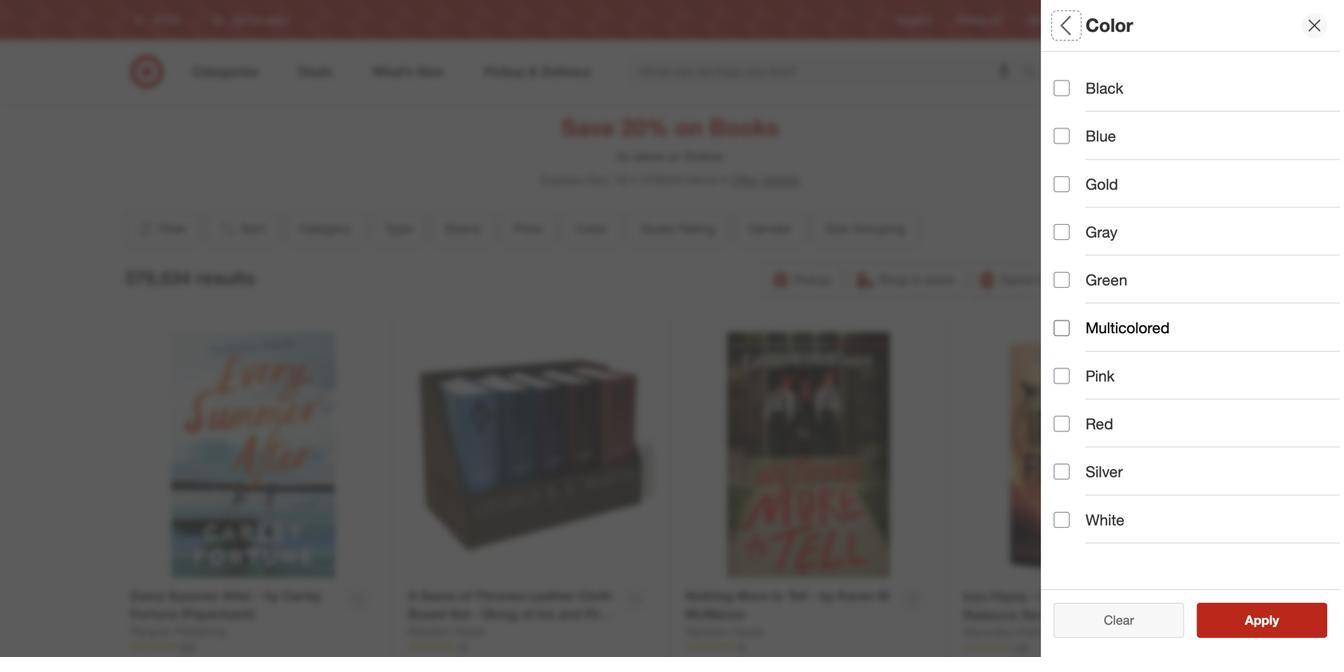 Task type: describe. For each thing, give the bounding box(es) containing it.
every
[[130, 588, 164, 604]]

0 vertical spatial guest
[[641, 221, 675, 237]]

expires dec 16
[[541, 172, 627, 188]]

(hardcover)
[[1063, 607, 1133, 623]]

circle
[[1120, 14, 1145, 26]]

and
[[558, 607, 581, 622]]

results for see results
[[1255, 613, 1296, 628]]

style
[[1054, 571, 1090, 589]]

fortune
[[130, 607, 178, 622]]

category inside all filters dialog
[[1054, 68, 1120, 87]]

macmillan
[[963, 625, 1014, 639]]

random house link for -
[[408, 624, 486, 640]]

clear all button
[[1054, 603, 1184, 638]]

black
[[1086, 79, 1123, 97]]

- up 'yarros'
[[1031, 589, 1036, 605]]

all
[[1130, 613, 1142, 628]]

1 horizontal spatial brand button
[[1054, 164, 1340, 219]]

rebecca
[[963, 607, 1017, 623]]

0 vertical spatial grouping
[[853, 221, 906, 237]]

16
[[613, 172, 627, 188]]

1 vertical spatial color
[[576, 221, 607, 237]]

all filters
[[1054, 14, 1130, 36]]

iron flame - (empyrean) - by rebecca yarros (hardcover) image
[[963, 332, 1210, 579]]

see results
[[1228, 613, 1296, 628]]

color inside all filters dialog
[[1054, 292, 1093, 310]]

- up clear all
[[1112, 589, 1118, 605]]

redcard link
[[1028, 13, 1066, 27]]

details
[[762, 172, 799, 188]]

type inside all filters dialog
[[1054, 124, 1087, 142]]

grouping inside all filters dialog
[[1088, 459, 1155, 478]]

color dialog
[[1041, 0, 1340, 657]]

weekly ad link
[[957, 13, 1002, 27]]

pickup
[[793, 272, 832, 288]]

146
[[1013, 641, 1029, 653]]

0 horizontal spatial size grouping
[[825, 221, 906, 237]]

ice
[[537, 607, 555, 622]]

0 vertical spatial size
[[825, 221, 849, 237]]

all filters dialog
[[1041, 0, 1340, 657]]

random house for mcmanus
[[686, 624, 763, 638]]

items
[[686, 172, 717, 188]]

ad
[[990, 14, 1002, 26]]

Red checkbox
[[1054, 416, 1070, 432]]

shop in store
[[878, 272, 954, 288]]

gender inside all filters dialog
[[1054, 403, 1107, 422]]

multicolored
[[1086, 319, 1170, 337]]

all
[[1054, 14, 1076, 36]]

karen
[[838, 588, 874, 604]]

379534
[[640, 172, 683, 188]]

1 horizontal spatial gender button
[[1054, 387, 1340, 443]]

target circle link
[[1091, 13, 1145, 27]]

0 vertical spatial guest rating button
[[627, 211, 729, 247]]

yarros
[[1020, 607, 1059, 623]]

store inside "save 20% on books in-store or online"
[[633, 149, 664, 164]]

more
[[737, 588, 768, 604]]

color inside color dialog
[[1086, 14, 1133, 36]]

0 horizontal spatial price
[[514, 221, 543, 237]]

carley
[[283, 588, 322, 604]]

green
[[1086, 271, 1127, 289]]

in
[[912, 272, 922, 288]]

same day delivery button
[[971, 263, 1119, 298]]

boxed
[[408, 607, 446, 622]]

expires
[[541, 172, 583, 188]]

game
[[420, 588, 456, 604]]

in-
[[617, 149, 633, 164]]

1 vertical spatial size grouping button
[[1054, 443, 1340, 499]]

1 vertical spatial brand
[[446, 221, 480, 237]]

clear for clear all
[[1096, 613, 1126, 628]]

house for mcmanus
[[731, 624, 763, 638]]

a game of thrones leather-cloth boxed set - (song of ice and fire) by  george r r martin (mixed media product) link
[[408, 587, 616, 657]]

0 horizontal spatial rating
[[678, 221, 715, 237]]

a game of thrones leather-cloth boxed set - (song of ice and fire) by  george r r martin (mixed media product) image
[[408, 332, 654, 578]]

filters
[[1081, 14, 1130, 36]]

Pink checkbox
[[1054, 368, 1070, 384]]

fire)
[[585, 607, 611, 622]]

thrones
[[475, 588, 525, 604]]

offer details
[[730, 172, 799, 188]]

1 vertical spatial category button
[[285, 211, 365, 247]]

to
[[772, 588, 784, 604]]

material
[[1054, 515, 1112, 533]]

1 vertical spatial guest rating button
[[1054, 331, 1340, 387]]

Silver checkbox
[[1054, 464, 1070, 480]]

apply button
[[1197, 603, 1327, 638]]

iron flame - (empyrean) - by rebecca yarros (hardcover)
[[963, 589, 1135, 623]]

m
[[878, 588, 889, 604]]

summer
[[168, 588, 219, 604]]

2 r from the left
[[487, 625, 496, 640]]

after
[[222, 588, 252, 604]]

delivery
[[1062, 272, 1108, 288]]

media
[[408, 643, 445, 657]]

0 horizontal spatial gender button
[[735, 211, 805, 247]]

filter
[[159, 221, 187, 237]]

random house link for mcmanus
[[686, 624, 763, 640]]

apply
[[1245, 613, 1279, 628]]

results for 379,534 results
[[196, 267, 255, 289]]

save 20% on books in-store or online
[[561, 113, 779, 164]]

cloth
[[580, 588, 612, 604]]

or
[[668, 149, 681, 164]]

200
[[180, 640, 196, 652]]

Gold checkbox
[[1054, 176, 1070, 192]]

day
[[1037, 272, 1059, 288]]

1 horizontal spatial price button
[[1054, 219, 1340, 275]]

guest inside all filters dialog
[[1054, 347, 1096, 366]]

(mixed
[[543, 625, 583, 640]]

random for a game of thrones leather-cloth boxed set - (song of ice and fire) by  george r r martin (mixed media product)
[[408, 624, 450, 638]]

george
[[426, 625, 470, 640]]

Black checkbox
[[1054, 80, 1070, 96]]

registry
[[896, 14, 931, 26]]

penguin
[[130, 624, 171, 638]]

0 vertical spatial of
[[460, 588, 472, 604]]

by inside the nothing more to tell - by karen m mcmanus
[[820, 588, 834, 604]]

nothing
[[686, 588, 733, 604]]

0 vertical spatial size grouping button
[[812, 211, 919, 247]]

0 horizontal spatial type
[[385, 221, 412, 237]]

1 horizontal spatial type button
[[1054, 108, 1340, 164]]

publishers
[[1017, 625, 1069, 639]]

73 link
[[408, 640, 654, 654]]

product)
[[449, 643, 501, 657]]

weekly
[[957, 14, 987, 26]]

379534 items
[[640, 172, 717, 188]]

dec
[[587, 172, 610, 188]]

save
[[561, 113, 614, 142]]

red
[[1086, 415, 1113, 433]]



Task type: locate. For each thing, give the bounding box(es) containing it.
category
[[1054, 68, 1120, 87], [299, 221, 352, 237]]

- inside the nothing more to tell - by karen m mcmanus
[[811, 588, 816, 604]]

store inside button
[[925, 272, 954, 288]]

0 horizontal spatial of
[[460, 588, 472, 604]]

Multicolored checkbox
[[1054, 320, 1070, 336]]

a game of thrones leather-cloth boxed set - (song of ice and fire) by  george r r martin (mixed media product)
[[408, 588, 612, 657]]

r down (song
[[487, 625, 496, 640]]

size left silver
[[1054, 459, 1084, 478]]

see
[[1228, 613, 1251, 628]]

0 horizontal spatial gender
[[749, 221, 792, 237]]

0 vertical spatial color
[[1086, 14, 1133, 36]]

gold
[[1086, 175, 1118, 193]]

every summer after - by carley fortune (paperback) image
[[130, 332, 376, 578]]

0 horizontal spatial type button
[[372, 211, 426, 247]]

price down expires
[[514, 221, 543, 237]]

1 horizontal spatial guest
[[1054, 347, 1096, 366]]

gender down pink option
[[1054, 403, 1107, 422]]

random house down set
[[408, 624, 486, 638]]

1 horizontal spatial brand
[[1054, 180, 1097, 198]]

(empyrean)
[[1040, 589, 1109, 605]]

1 horizontal spatial category
[[1054, 68, 1120, 87]]

1 horizontal spatial price
[[1054, 236, 1091, 254]]

clear inside color dialog
[[1104, 613, 1134, 628]]

grouping up the shop
[[853, 221, 906, 237]]

1 horizontal spatial guest rating
[[1054, 347, 1148, 366]]

weekly ad
[[957, 14, 1002, 26]]

store
[[633, 149, 664, 164], [925, 272, 954, 288]]

clear inside all filters dialog
[[1096, 613, 1126, 628]]

379,534 results
[[124, 267, 255, 289]]

guest
[[641, 221, 675, 237], [1054, 347, 1096, 366]]

1 horizontal spatial guest rating button
[[1054, 331, 1340, 387]]

macmillan publishers link
[[963, 624, 1069, 640]]

(paperback)
[[181, 607, 255, 622]]

brand inside all filters dialog
[[1054, 180, 1097, 198]]

Blue checkbox
[[1054, 128, 1070, 144]]

of up set
[[460, 588, 472, 604]]

1 vertical spatial rating
[[1100, 347, 1148, 366]]

sort
[[241, 221, 265, 237]]

1 horizontal spatial size
[[1054, 459, 1084, 478]]

size grouping inside all filters dialog
[[1054, 459, 1155, 478]]

0 vertical spatial store
[[633, 149, 664, 164]]

- right tell
[[811, 588, 816, 604]]

0 horizontal spatial size
[[825, 221, 849, 237]]

1 vertical spatial store
[[925, 272, 954, 288]]

store right in
[[925, 272, 954, 288]]

guest rating
[[641, 221, 715, 237], [1054, 347, 1148, 366]]

size grouping
[[825, 221, 906, 237], [1054, 459, 1155, 478]]

r up product)
[[474, 625, 483, 640]]

color
[[1086, 14, 1133, 36], [576, 221, 607, 237], [1054, 292, 1093, 310]]

random house link down set
[[408, 624, 486, 640]]

What can we help you find? suggestions appear below search field
[[629, 54, 1027, 89]]

2 random house link from the left
[[686, 624, 763, 640]]

0 vertical spatial type
[[1054, 124, 1087, 142]]

1 vertical spatial gender button
[[1054, 387, 1340, 443]]

1 horizontal spatial grouping
[[1088, 459, 1155, 478]]

73
[[457, 640, 468, 652]]

0 vertical spatial color button
[[563, 211, 621, 247]]

penguin publishing link
[[130, 624, 226, 640]]

price inside all filters dialog
[[1054, 236, 1091, 254]]

2 house from the left
[[731, 624, 763, 638]]

guest rating up pink
[[1054, 347, 1148, 366]]

house for -
[[454, 624, 486, 638]]

iron
[[963, 589, 987, 605]]

house up the 10
[[731, 624, 763, 638]]

rating down multicolored
[[1100, 347, 1148, 366]]

grouping down 'red'
[[1088, 459, 1155, 478]]

material button
[[1054, 499, 1340, 554]]

379,534
[[124, 267, 191, 289]]

1 house from the left
[[454, 624, 486, 638]]

1 vertical spatial of
[[521, 607, 533, 622]]

1 horizontal spatial of
[[521, 607, 533, 622]]

online
[[684, 149, 723, 164]]

1 horizontal spatial rating
[[1100, 347, 1148, 366]]

0 horizontal spatial category
[[299, 221, 352, 237]]

house up 73
[[454, 624, 486, 638]]

0 horizontal spatial color button
[[563, 211, 621, 247]]

guest rating down the 379534 items
[[641, 221, 715, 237]]

0 horizontal spatial grouping
[[853, 221, 906, 237]]

2 clear from the left
[[1104, 613, 1134, 628]]

size
[[825, 221, 849, 237], [1054, 459, 1084, 478]]

of
[[460, 588, 472, 604], [521, 607, 533, 622]]

gender button
[[735, 211, 805, 247], [1054, 387, 1340, 443]]

gray
[[1086, 223, 1118, 241]]

1 vertical spatial type button
[[372, 211, 426, 247]]

redcard
[[1028, 14, 1066, 26]]

by up the media
[[408, 625, 422, 640]]

of left ice
[[521, 607, 533, 622]]

nothing more to tell - by karen m mcmanus image
[[686, 332, 931, 578]]

1 horizontal spatial results
[[1255, 613, 1296, 628]]

1 random house from the left
[[408, 624, 486, 638]]

20%
[[621, 113, 669, 142]]

random house link down mcmanus
[[686, 624, 763, 640]]

same
[[1000, 272, 1033, 288]]

1 horizontal spatial r
[[487, 625, 496, 640]]

category right sort
[[299, 221, 352, 237]]

Green checkbox
[[1054, 272, 1070, 288]]

1 r from the left
[[474, 625, 483, 640]]

0 horizontal spatial random house
[[408, 624, 486, 638]]

silver
[[1086, 463, 1123, 481]]

guest rating inside all filters dialog
[[1054, 347, 1148, 366]]

results down sort button
[[196, 267, 255, 289]]

1 vertical spatial size
[[1054, 459, 1084, 478]]

2 vertical spatial color
[[1054, 292, 1093, 310]]

0 vertical spatial guest rating
[[641, 221, 715, 237]]

1 vertical spatial color button
[[1054, 275, 1340, 331]]

random house for -
[[408, 624, 486, 638]]

- right set
[[474, 607, 479, 622]]

store left or
[[633, 149, 664, 164]]

by inside iron flame - (empyrean) - by rebecca yarros (hardcover)
[[1121, 589, 1135, 605]]

0 vertical spatial brand
[[1054, 180, 1097, 198]]

guest down the 379534
[[641, 221, 675, 237]]

0 vertical spatial category
[[1054, 68, 1120, 87]]

leather-
[[529, 588, 580, 604]]

0 horizontal spatial guest rating
[[641, 221, 715, 237]]

random down mcmanus
[[686, 624, 728, 638]]

random for nothing more to tell - by karen m mcmanus
[[686, 624, 728, 638]]

1 vertical spatial type
[[385, 221, 412, 237]]

white
[[1086, 511, 1124, 529]]

0 horizontal spatial brand
[[446, 221, 480, 237]]

nothing more to tell - by karen m mcmanus
[[686, 588, 889, 622]]

0 vertical spatial type button
[[1054, 108, 1340, 164]]

White checkbox
[[1054, 512, 1070, 528]]

1 horizontal spatial random house link
[[686, 624, 763, 640]]

by inside a game of thrones leather-cloth boxed set - (song of ice and fire) by  george r r martin (mixed media product)
[[408, 625, 422, 640]]

price up "green" checkbox
[[1054, 236, 1091, 254]]

0 horizontal spatial guest
[[641, 221, 675, 237]]

1 horizontal spatial type
[[1054, 124, 1087, 142]]

Gray checkbox
[[1054, 224, 1070, 240]]

1 horizontal spatial random
[[686, 624, 728, 638]]

rating
[[678, 221, 715, 237], [1100, 347, 1148, 366]]

results inside button
[[1255, 613, 1296, 628]]

1 horizontal spatial store
[[925, 272, 954, 288]]

shop in store button
[[849, 263, 965, 298]]

1 random house link from the left
[[408, 624, 486, 640]]

0 horizontal spatial category button
[[285, 211, 365, 247]]

1 vertical spatial gender
[[1054, 403, 1107, 422]]

a
[[408, 588, 417, 604]]

(song
[[482, 607, 517, 622]]

0 horizontal spatial brand button
[[432, 211, 494, 247]]

0 vertical spatial results
[[196, 267, 255, 289]]

10 link
[[686, 640, 931, 654]]

price
[[514, 221, 543, 237], [1054, 236, 1091, 254]]

macmillan publishers
[[963, 625, 1069, 639]]

category down all filters
[[1054, 68, 1120, 87]]

filter button
[[124, 211, 199, 247]]

by up all
[[1121, 589, 1135, 605]]

1 vertical spatial size grouping
[[1054, 459, 1155, 478]]

1 horizontal spatial house
[[731, 624, 763, 638]]

0 vertical spatial category button
[[1054, 52, 1340, 108]]

0 horizontal spatial price button
[[500, 211, 556, 247]]

gender
[[749, 221, 792, 237], [1054, 403, 1107, 422]]

books
[[709, 113, 779, 142]]

clear for clear
[[1104, 613, 1134, 628]]

- inside every summer after - by carley fortune (paperback)
[[256, 588, 261, 604]]

- inside a game of thrones leather-cloth boxed set - (song of ice and fire) by  george r r martin (mixed media product)
[[474, 607, 479, 622]]

2 random from the left
[[686, 624, 728, 638]]

1 horizontal spatial gender
[[1054, 403, 1107, 422]]

0 vertical spatial gender
[[749, 221, 792, 237]]

iron flame - (empyrean) - by rebecca yarros (hardcover) link
[[963, 588, 1172, 624]]

type
[[1054, 124, 1087, 142], [385, 221, 412, 237]]

mcmanus
[[686, 607, 745, 622]]

-
[[256, 588, 261, 604], [811, 588, 816, 604], [1031, 589, 1036, 605], [1112, 589, 1118, 605], [474, 607, 479, 622]]

0 horizontal spatial size grouping button
[[812, 211, 919, 247]]

200 link
[[130, 640, 376, 654]]

10
[[735, 640, 746, 652]]

offer details button
[[717, 171, 799, 189]]

nothing more to tell - by karen m mcmanus link
[[686, 587, 894, 624]]

rating down items on the top of the page
[[678, 221, 715, 237]]

1 vertical spatial category
[[299, 221, 352, 237]]

search button
[[1015, 54, 1054, 93]]

0 horizontal spatial store
[[633, 149, 664, 164]]

every summer after - by carley fortune (paperback)
[[130, 588, 322, 622]]

random
[[408, 624, 450, 638], [686, 624, 728, 638]]

same day delivery
[[1000, 272, 1108, 288]]

gender down offer details
[[749, 221, 792, 237]]

size grouping down 'red'
[[1054, 459, 1155, 478]]

1 vertical spatial grouping
[[1088, 459, 1155, 478]]

shop
[[878, 272, 908, 288]]

random house down mcmanus
[[686, 624, 763, 638]]

by inside every summer after - by carley fortune (paperback)
[[265, 588, 279, 604]]

1 horizontal spatial color button
[[1054, 275, 1340, 331]]

offer
[[730, 172, 758, 188]]

0 horizontal spatial random house link
[[408, 624, 486, 640]]

1 random from the left
[[408, 624, 450, 638]]

by left the carley
[[265, 588, 279, 604]]

1 vertical spatial guest rating
[[1054, 347, 1148, 366]]

size grouping up the shop
[[825, 221, 906, 237]]

brand
[[1054, 180, 1097, 198], [446, 221, 480, 237]]

rating inside all filters dialog
[[1100, 347, 1148, 366]]

size inside all filters dialog
[[1054, 459, 1084, 478]]

0 horizontal spatial results
[[196, 267, 255, 289]]

by left 'karen'
[[820, 588, 834, 604]]

0 vertical spatial size grouping
[[825, 221, 906, 237]]

target circle
[[1091, 14, 1145, 26]]

1 horizontal spatial size grouping button
[[1054, 443, 1340, 499]]

1 vertical spatial guest
[[1054, 347, 1096, 366]]

1 horizontal spatial category button
[[1054, 52, 1340, 108]]

random down boxed at left
[[408, 624, 450, 638]]

flame
[[991, 589, 1028, 605]]

1 horizontal spatial random house
[[686, 624, 763, 638]]

0 horizontal spatial house
[[454, 624, 486, 638]]

r
[[474, 625, 483, 640], [487, 625, 496, 640]]

search
[[1015, 65, 1054, 81]]

clear all
[[1096, 613, 1142, 628]]

0 vertical spatial rating
[[678, 221, 715, 237]]

1 vertical spatial results
[[1255, 613, 1296, 628]]

type button
[[1054, 108, 1340, 164], [372, 211, 426, 247]]

guest rating button
[[627, 211, 729, 247], [1054, 331, 1340, 387]]

pink
[[1086, 367, 1115, 385]]

0 horizontal spatial r
[[474, 625, 483, 640]]

results right see
[[1255, 613, 1296, 628]]

random house link
[[408, 624, 486, 640], [686, 624, 763, 640]]

146 link
[[963, 640, 1210, 654]]

0 horizontal spatial guest rating button
[[627, 211, 729, 247]]

target
[[1091, 14, 1117, 26]]

2 random house from the left
[[686, 624, 763, 638]]

size up the "pickup"
[[825, 221, 849, 237]]

1 horizontal spatial size grouping
[[1054, 459, 1155, 478]]

1 clear from the left
[[1096, 613, 1126, 628]]

0 horizontal spatial random
[[408, 624, 450, 638]]

- right after
[[256, 588, 261, 604]]

clear button
[[1054, 603, 1184, 638]]

0 vertical spatial gender button
[[735, 211, 805, 247]]

guest up pink option
[[1054, 347, 1096, 366]]



Task type: vqa. For each thing, say whether or not it's contained in the screenshot.
Fun fall activities for all. at the left of page
no



